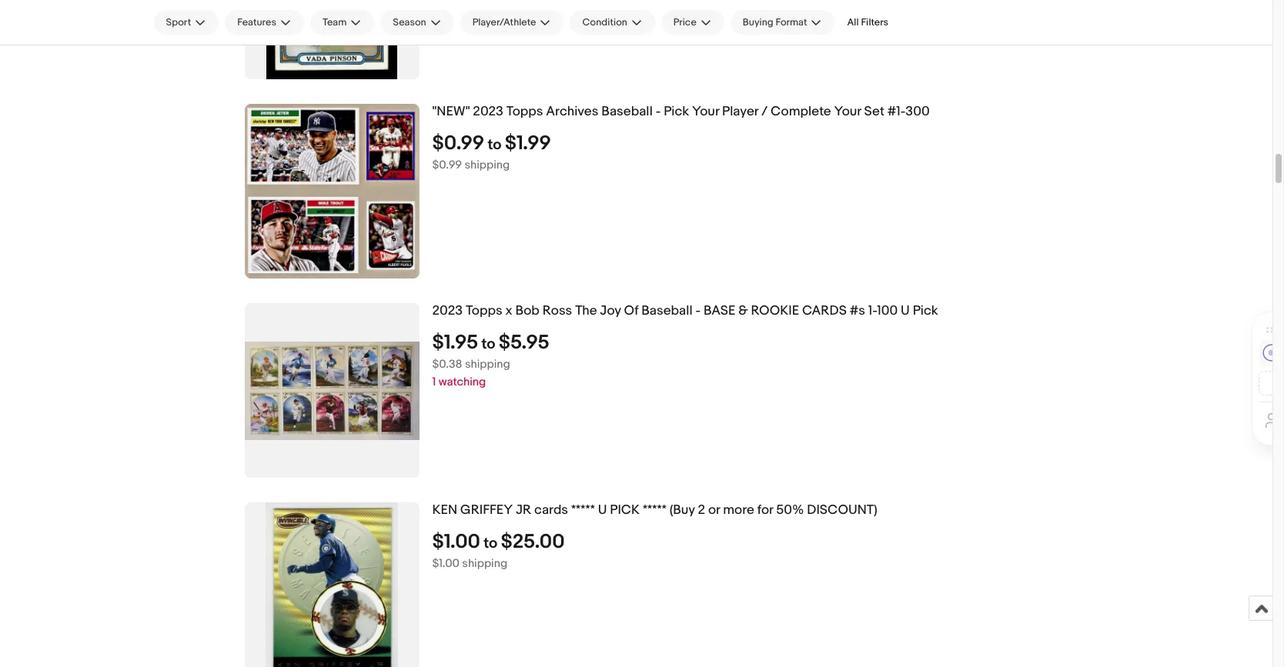 Task type: describe. For each thing, give the bounding box(es) containing it.
condition button
[[570, 10, 655, 35]]

"new" 2023 topps archives baseball - pick your player / complete your set #1-300 image
[[245, 104, 419, 279]]

&
[[739, 304, 749, 319]]

2 your from the left
[[835, 104, 862, 120]]

1 horizontal spatial u
[[901, 304, 910, 319]]

griffey
[[461, 503, 513, 519]]

0 vertical spatial baseball
[[602, 104, 653, 120]]

team
[[323, 16, 347, 29]]

"new" 2023 topps archives baseball - pick your player / complete your set #1-300
[[433, 104, 930, 120]]

for
[[758, 503, 774, 519]]

watching
[[439, 375, 486, 390]]

$1.99
[[505, 132, 551, 156]]

cards
[[803, 304, 847, 319]]

$25.00
[[501, 531, 565, 555]]

player/athlete button
[[460, 10, 564, 35]]

1 horizontal spatial 2023
[[473, 104, 504, 120]]

ken griffey jr cards ***** u pick ***** (buy 2 or more for 50% discount) link
[[433, 503, 1198, 519]]

all
[[848, 16, 859, 29]]

ken griffey jr cards ***** u pick ***** (buy 2 or more for 50% discount)
[[433, 503, 878, 519]]

x
[[506, 304, 513, 319]]

1 vertical spatial topps
[[466, 304, 503, 319]]

condition
[[583, 16, 628, 29]]

2 $1.00 from the top
[[433, 557, 460, 572]]

complete
[[771, 104, 832, 120]]

ross
[[543, 304, 573, 319]]

sport
[[166, 16, 191, 29]]

all filters button
[[842, 10, 895, 35]]

2023 topps x bob ross the joy of baseball - base & rookie cards #s 1-100 u pick link
[[433, 304, 1198, 320]]

buying format button
[[731, 10, 835, 35]]

joy
[[600, 304, 621, 319]]

1 horizontal spatial pick
[[913, 304, 939, 319]]

shipping for $0.99
[[465, 158, 510, 173]]

2 $0.99 from the top
[[433, 158, 462, 173]]

/
[[762, 104, 768, 120]]

set
[[865, 104, 885, 120]]

0 horizontal spatial u
[[598, 503, 607, 519]]

2023 topps x bob ross the joy of baseball - base & rookie cards #s 1-100 u pick
[[433, 304, 939, 319]]

discount)
[[808, 503, 878, 519]]

features
[[237, 16, 277, 29]]

features button
[[225, 10, 304, 35]]

buying format
[[743, 16, 808, 29]]

1-
[[869, 304, 878, 319]]

jr
[[516, 503, 532, 519]]

to for $1.00
[[484, 536, 498, 553]]

1
[[433, 375, 436, 390]]

1 $0.99 from the top
[[433, 132, 485, 156]]

(buy
[[670, 503, 695, 519]]

0 vertical spatial pick
[[664, 104, 690, 120]]

0 horizontal spatial -
[[656, 104, 661, 120]]

#s
[[850, 304, 866, 319]]

price
[[674, 16, 697, 29]]

$1.00 to $25.00 $1.00 shipping
[[433, 531, 565, 572]]



Task type: locate. For each thing, give the bounding box(es) containing it.
"new"
[[433, 104, 470, 120]]

pick right 100
[[913, 304, 939, 319]]

your
[[693, 104, 720, 120], [835, 104, 862, 120]]

to inside $1.00 to $25.00 $1.00 shipping
[[484, 536, 498, 553]]

0 horizontal spatial *****
[[572, 503, 595, 519]]

1 vertical spatial shipping
[[465, 358, 511, 372]]

buying
[[743, 16, 774, 29]]

1 horizontal spatial your
[[835, 104, 862, 120]]

pick
[[610, 503, 640, 519]]

1 horizontal spatial *****
[[643, 503, 667, 519]]

2023 right "new"
[[473, 104, 504, 120]]

your left set
[[835, 104, 862, 120]]

1972 topps 2-255 ex/ex+ pick from list all pictured image
[[267, 0, 397, 80]]

shipping for $1.95
[[465, 358, 511, 372]]

2023 up $1.95
[[433, 304, 463, 319]]

"new" 2023 topps archives baseball - pick your player / complete your set #1-300 link
[[433, 104, 1198, 120]]

shipping inside $0.99 to $1.99 $0.99 shipping
[[465, 158, 510, 173]]

1 vertical spatial 2023
[[433, 304, 463, 319]]

2 ***** from the left
[[643, 503, 667, 519]]

2
[[698, 503, 706, 519]]

base
[[704, 304, 736, 319]]

2023 topps x bob ross the joy of baseball - base & rookie cards #s 1-100 u pick image
[[245, 342, 419, 441]]

season
[[393, 16, 426, 29]]

topps up $1.99
[[507, 104, 544, 120]]

$0.99
[[433, 132, 485, 156], [433, 158, 462, 173]]

pick left player
[[664, 104, 690, 120]]

team button
[[310, 10, 375, 35]]

1 horizontal spatial topps
[[507, 104, 544, 120]]

of
[[624, 304, 639, 319]]

$0.99 to $1.99 $0.99 shipping
[[433, 132, 551, 173]]

-
[[656, 104, 661, 120], [696, 304, 701, 319]]

filters
[[862, 16, 889, 29]]

$1.95
[[433, 331, 479, 355]]

shipping inside $1.95 to $5.95 $0.38 shipping 1 watching
[[465, 358, 511, 372]]

0 vertical spatial topps
[[507, 104, 544, 120]]

2 vertical spatial to
[[484, 536, 498, 553]]

0 vertical spatial $0.99
[[433, 132, 485, 156]]

#1-
[[888, 104, 906, 120]]

1 vertical spatial $1.00
[[433, 557, 460, 572]]

to for $1.95
[[482, 336, 496, 354]]

shipping up watching
[[465, 358, 511, 372]]

rookie
[[752, 304, 800, 319]]

0 horizontal spatial your
[[693, 104, 720, 120]]

sport button
[[154, 10, 219, 35]]

your left player
[[693, 104, 720, 120]]

0 horizontal spatial pick
[[664, 104, 690, 120]]

archives
[[546, 104, 599, 120]]

baseball right the of
[[642, 304, 693, 319]]

$1.00
[[433, 531, 481, 555], [433, 557, 460, 572]]

1 ***** from the left
[[572, 503, 595, 519]]

u
[[901, 304, 910, 319], [598, 503, 607, 519]]

pick
[[664, 104, 690, 120], [913, 304, 939, 319]]

2 vertical spatial shipping
[[462, 557, 508, 572]]

100
[[878, 304, 898, 319]]

1 your from the left
[[693, 104, 720, 120]]

to right $1.95
[[482, 336, 496, 354]]

the
[[576, 304, 597, 319]]

topps
[[507, 104, 544, 120], [466, 304, 503, 319]]

1 vertical spatial -
[[696, 304, 701, 319]]

0 vertical spatial -
[[656, 104, 661, 120]]

0 vertical spatial to
[[488, 137, 502, 154]]

0 vertical spatial 2023
[[473, 104, 504, 120]]

0 horizontal spatial 2023
[[433, 304, 463, 319]]

all filters
[[848, 16, 889, 29]]

ken griffey jr cards ***** u pick ***** (buy 2 or more for 50% discount) image
[[266, 503, 398, 668]]

1 horizontal spatial -
[[696, 304, 701, 319]]

300
[[906, 104, 930, 120]]

***** left the (buy
[[643, 503, 667, 519]]

or
[[709, 503, 721, 519]]

player/athlete
[[473, 16, 537, 29]]

1 $1.00 from the top
[[433, 531, 481, 555]]

$0.38
[[433, 358, 463, 372]]

$1.95 to $5.95 $0.38 shipping 1 watching
[[433, 331, 550, 390]]

baseball right archives
[[602, 104, 653, 120]]

shipping down the $25.00
[[462, 557, 508, 572]]

1 vertical spatial to
[[482, 336, 496, 354]]

*****
[[572, 503, 595, 519], [643, 503, 667, 519]]

shipping down $1.99
[[465, 158, 510, 173]]

cards
[[535, 503, 569, 519]]

baseball
[[602, 104, 653, 120], [642, 304, 693, 319]]

shipping
[[465, 158, 510, 173], [465, 358, 511, 372], [462, 557, 508, 572]]

player
[[723, 104, 759, 120]]

1 vertical spatial pick
[[913, 304, 939, 319]]

1 vertical spatial $0.99
[[433, 158, 462, 173]]

topps left x
[[466, 304, 503, 319]]

1 vertical spatial u
[[598, 503, 607, 519]]

to inside $0.99 to $1.99 $0.99 shipping
[[488, 137, 502, 154]]

bob
[[516, 304, 540, 319]]

to inside $1.95 to $5.95 $0.38 shipping 1 watching
[[482, 336, 496, 354]]

shipping inside $1.00 to $25.00 $1.00 shipping
[[462, 557, 508, 572]]

u left pick
[[598, 503, 607, 519]]

***** right cards
[[572, 503, 595, 519]]

price button
[[662, 10, 725, 35]]

$5.95
[[499, 331, 550, 355]]

to
[[488, 137, 502, 154], [482, 336, 496, 354], [484, 536, 498, 553]]

1 vertical spatial baseball
[[642, 304, 693, 319]]

to down griffey
[[484, 536, 498, 553]]

u right 100
[[901, 304, 910, 319]]

0 horizontal spatial topps
[[466, 304, 503, 319]]

50%
[[777, 503, 805, 519]]

to for $0.99
[[488, 137, 502, 154]]

0 vertical spatial u
[[901, 304, 910, 319]]

2023
[[473, 104, 504, 120], [433, 304, 463, 319]]

format
[[776, 16, 808, 29]]

0 vertical spatial $1.00
[[433, 531, 481, 555]]

season button
[[381, 10, 454, 35]]

ken
[[433, 503, 458, 519]]

to left $1.99
[[488, 137, 502, 154]]

more
[[724, 503, 755, 519]]

shipping for $1.00
[[462, 557, 508, 572]]

0 vertical spatial shipping
[[465, 158, 510, 173]]



Task type: vqa. For each thing, say whether or not it's contained in the screenshot.
2023 Topps x Bob Ross The Joy Of Baseball - BASE & ROOKIE CARDS #s 1-100 U Pick link at the top of the page
yes



